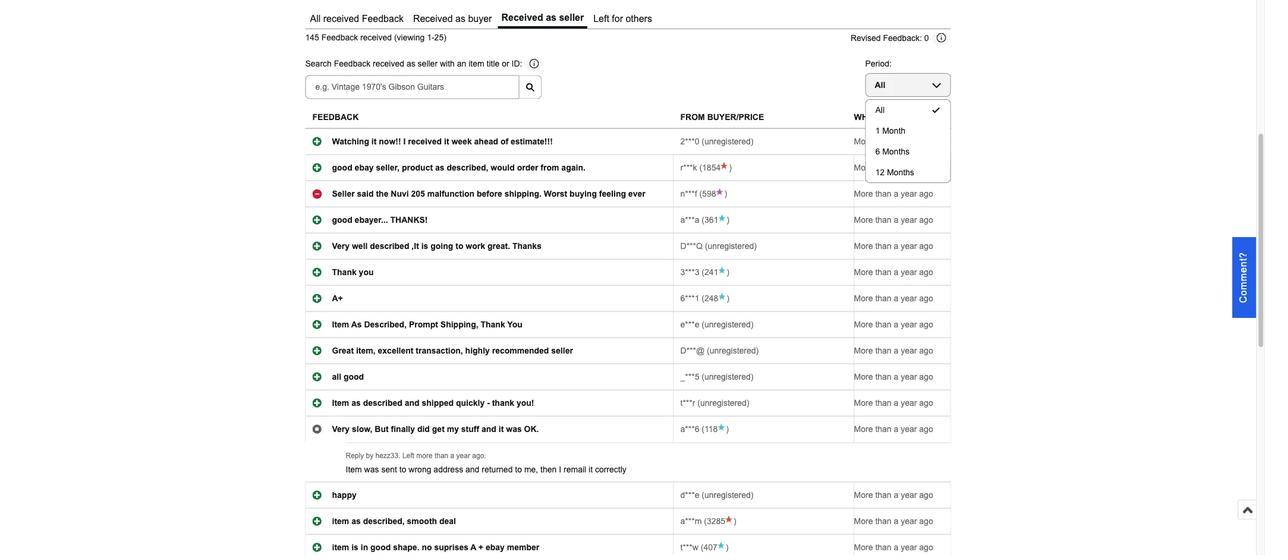 Task type: vqa. For each thing, say whether or not it's contained in the screenshot.
second $22.00 from the right
no



Task type: describe. For each thing, give the bounding box(es) containing it.
highly
[[465, 346, 490, 355]]

buyer/price
[[707, 113, 764, 122]]

12
[[875, 168, 885, 177]]

described for and
[[363, 399, 402, 408]]

more for a***6
[[854, 425, 873, 434]]

year for d***e
[[901, 491, 917, 500]]

stuff
[[461, 425, 479, 434]]

did
[[417, 425, 430, 434]]

select the feedback time period you want to see element
[[865, 59, 892, 68]]

all good
[[332, 372, 364, 382]]

feedback left by buyer. element for happy
[[680, 491, 699, 500]]

with
[[440, 60, 455, 69]]

feedback left by buyer. element for seller said the nuvi 205 malfunction before shipping. worst buying feeling ever
[[680, 189, 697, 199]]

ago for a***a
[[919, 215, 933, 225]]

item as described, prompt shipping, thank you element
[[332, 320, 522, 329]]

unregistered for 2***0 ( unregistered )
[[704, 137, 751, 146]]

a for n***f
[[894, 189, 898, 199]]

great
[[332, 346, 354, 355]]

now!!
[[379, 137, 401, 146]]

0 horizontal spatial i
[[403, 137, 406, 146]]

3***3
[[680, 268, 699, 277]]

left inside button
[[593, 13, 609, 24]]

shipping,
[[440, 320, 478, 329]]

a for d***e
[[894, 491, 898, 500]]

a for 6***1
[[894, 294, 898, 303]]

as for described
[[351, 399, 361, 408]]

work
[[466, 242, 485, 251]]

0 vertical spatial item
[[469, 60, 484, 69]]

this feedback left by user who is no longer registered. element for d***q ( unregistered )
[[708, 242, 754, 251]]

year for n***f
[[901, 189, 917, 199]]

good ebay seller, product as described, would order from again. element
[[332, 163, 585, 172]]

excellent
[[378, 346, 413, 355]]

more for 3***3
[[854, 268, 873, 277]]

( right "t***r"
[[697, 399, 700, 408]]

all for all "dropdown button"
[[875, 81, 885, 90]]

more than a year ago for t***r
[[854, 399, 933, 408]]

feedback:
[[883, 34, 922, 43]]

( 248
[[699, 294, 718, 303]]

more than a year ago element for 3***3
[[854, 268, 933, 277]]

the
[[376, 189, 388, 199]]

this feedback left by user who is no longer registered. element for d***e ( unregistered )
[[704, 491, 751, 500]]

more for n***f
[[854, 189, 873, 199]]

good up seller
[[332, 163, 352, 172]]

feedback left by buyer. element for watching it now!! i received it week ahead of estimate!!!
[[680, 137, 699, 146]]

more
[[416, 452, 433, 460]]

ago for d***@
[[919, 346, 933, 355]]

than for d***e
[[875, 491, 891, 500]]

seller,
[[376, 163, 400, 172]]

received for received as buyer
[[413, 13, 453, 24]]

more for r***k
[[854, 163, 873, 172]]

buying
[[570, 189, 597, 199]]

received as seller button
[[498, 9, 587, 29]]

great item, excellent transaction, highly recommended seller
[[332, 346, 573, 355]]

others
[[626, 13, 652, 24]]

d***e ( unregistered )
[[680, 491, 753, 500]]

item as described, smooth deal element
[[332, 517, 456, 526]]

more for a***a
[[854, 215, 873, 225]]

feedback left by buyer. element for great item, excellent transaction, highly recommended seller
[[680, 346, 705, 355]]

year for 3***3
[[901, 268, 917, 277]]

was inside reply by hezz33 . left more than a year ago. item was sent to wrong address and returned to me,  then i remail it correctly
[[364, 465, 379, 474]]

of
[[500, 137, 508, 146]]

search
[[305, 60, 332, 69]]

shape.
[[393, 543, 419, 552]]

left for others
[[593, 13, 652, 24]]

more than a year ago for a***a
[[854, 215, 933, 225]]

1 horizontal spatial to
[[455, 242, 463, 251]]

you!
[[517, 399, 534, 408]]

more than a year ago for r***k
[[854, 163, 933, 172]]

quickly
[[456, 399, 485, 408]]

more than a year ago element for e***e
[[854, 320, 933, 329]]

than for a***a
[[875, 215, 891, 225]]

my
[[447, 425, 459, 434]]

( right 2***0
[[702, 137, 704, 146]]

1854
[[702, 163, 721, 172]]

ago for 6***1
[[919, 294, 933, 303]]

more than a year ago for n***f
[[854, 189, 933, 199]]

suprises
[[434, 543, 468, 552]]

very well described ,it is going to work great.    thanks
[[332, 242, 542, 251]]

( right a***m
[[704, 517, 707, 526]]

feedback for search
[[334, 60, 370, 69]]

more than a year ago for t***w
[[854, 543, 933, 552]]

1 month
[[875, 126, 905, 136]]

a***6
[[680, 425, 699, 434]]

a for r***k
[[894, 163, 898, 172]]

item for item as described, prompt shipping, thank you
[[332, 320, 349, 329]]

year for d***@
[[901, 346, 917, 355]]

remail
[[564, 465, 586, 474]]

received as seller
[[501, 12, 584, 23]]

great.
[[487, 242, 510, 251]]

a inside reply by hezz33 . left more than a year ago. item was sent to wrong address and returned to me,  then i remail it correctly
[[450, 452, 454, 460]]

145
[[305, 33, 319, 42]]

0 vertical spatial was
[[506, 425, 522, 434]]

a for e***e
[[894, 320, 898, 329]]

but
[[375, 425, 389, 434]]

( 3285
[[702, 517, 725, 526]]

unregistered for d***q ( unregistered )
[[708, 242, 754, 251]]

241
[[704, 268, 718, 277]]

year for a***m
[[901, 517, 917, 526]]

n***f
[[680, 189, 697, 199]]

year for 6***1
[[901, 294, 917, 303]]

-
[[487, 399, 490, 408]]

( 598
[[697, 189, 716, 199]]

from
[[541, 163, 559, 172]]

it inside reply by hezz33 . left more than a year ago. item was sent to wrong address and returned to me,  then i remail it correctly
[[589, 465, 593, 474]]

ahead
[[474, 137, 498, 146]]

feedback left by buyer. element for item as described, smooth deal
[[680, 517, 702, 526]]

1 vertical spatial seller
[[418, 60, 438, 69]]

( 1854
[[697, 163, 721, 172]]

me,
[[524, 465, 538, 474]]

buyer
[[468, 13, 492, 24]]

slow,
[[352, 425, 372, 434]]

than for 2***0
[[875, 137, 891, 146]]

all good element
[[332, 372, 364, 382]]

feedback left by buyer. element for item as described, prompt shipping, thank you
[[680, 320, 699, 329]]

it left the now!!
[[371, 137, 377, 146]]

feedback element
[[312, 113, 359, 122]]

more than a year ago for d***e
[[854, 491, 933, 500]]

comment?
[[1238, 252, 1249, 303]]

more than a year ago for a***m
[[854, 517, 933, 526]]

very for very slow, but finally did get my stuff and it was ok.
[[332, 425, 350, 434]]

and inside reply by hezz33 . left more than a year ago. item was sent to wrong address and returned to me,  then i remail it correctly
[[465, 465, 479, 474]]

watching it now!! i received it week ahead of estimate!!!
[[332, 137, 553, 146]]

ago for _***5
[[919, 372, 933, 382]]

r***k
[[680, 163, 697, 172]]

described for ,it
[[370, 242, 409, 251]]

feedback
[[312, 113, 359, 122]]

_***5
[[680, 372, 699, 382]]

all received feedback
[[310, 13, 404, 24]]

well
[[352, 242, 368, 251]]

than for a***6
[[875, 425, 891, 434]]

or
[[502, 60, 509, 69]]

a+
[[332, 294, 343, 303]]

year for a***a
[[901, 215, 917, 225]]

a for _***5
[[894, 372, 898, 382]]

more than a year ago element for d***@
[[854, 346, 933, 355]]

1 vertical spatial is
[[351, 543, 358, 552]]

from buyer/price
[[680, 113, 764, 122]]

0 vertical spatial ebay
[[355, 163, 374, 172]]

all
[[332, 372, 341, 382]]

received for received as seller
[[501, 12, 543, 23]]

6***1
[[680, 294, 699, 303]]

25)
[[434, 33, 446, 42]]

.
[[398, 452, 400, 460]]

1 vertical spatial described,
[[363, 517, 405, 526]]

it left week
[[444, 137, 449, 146]]

407
[[703, 543, 717, 552]]

malfunction
[[427, 189, 474, 199]]

order
[[517, 163, 538, 172]]

correctly
[[595, 465, 626, 474]]

week
[[451, 137, 472, 146]]

( 118
[[699, 425, 718, 434]]

item inside reply by hezz33 . left more than a year ago. item was sent to wrong address and returned to me,  then i remail it correctly
[[346, 465, 362, 474]]

more than a year ago element for 2***0
[[854, 137, 933, 146]]

unregistered for d***e ( unregistered )
[[704, 491, 751, 500]]

( right "d***@"
[[707, 346, 710, 355]]

recommended
[[492, 346, 549, 355]]

item for item is in good shape. no suprises a + ebay member
[[332, 543, 349, 552]]

(viewing
[[394, 33, 425, 42]]

this feedback left by user who is no longer registered. element for t***r ( unregistered )
[[700, 399, 747, 408]]

feedback left by buyer. element for a+
[[680, 294, 699, 303]]

this feedback left by user who is no longer registered. element for d***@ ( unregistered )
[[710, 346, 756, 355]]

unregistered for t***r ( unregistered )
[[700, 399, 747, 408]]

ago.
[[472, 452, 486, 460]]

item is in good shape. no suprises a + ebay member
[[332, 543, 539, 552]]

you
[[359, 268, 374, 277]]

0
[[924, 34, 929, 43]]

item,
[[356, 346, 375, 355]]

a for a***a
[[894, 215, 898, 225]]

good ebayer... thanks! element
[[332, 215, 428, 225]]

ago for t***w
[[919, 543, 933, 552]]

ago for a***6
[[919, 425, 933, 434]]

1
[[875, 126, 880, 136]]

a for t***r
[[894, 399, 898, 408]]

worst
[[544, 189, 567, 199]]

said
[[357, 189, 374, 199]]

ebayer...
[[355, 215, 388, 225]]

address
[[434, 465, 463, 474]]

feedback left by buyer. element for all good
[[680, 372, 699, 382]]

prompt
[[409, 320, 438, 329]]

great item, excellent transaction, highly recommended seller element
[[332, 346, 573, 355]]

more than a year ago for d***@
[[854, 346, 933, 355]]

1 vertical spatial and
[[482, 425, 496, 434]]



Task type: locate. For each thing, give the bounding box(es) containing it.
i right the now!!
[[403, 137, 406, 146]]

2 more than a year ago from the top
[[854, 163, 933, 172]]

left for others button
[[590, 9, 656, 29]]

5 more from the top
[[854, 242, 873, 251]]

to left work
[[455, 242, 463, 251]]

feedback down all received feedback button
[[321, 33, 358, 42]]

unregistered down the e***e ( unregistered ) at the bottom right
[[710, 346, 756, 355]]

0 vertical spatial and
[[405, 399, 419, 408]]

is right ,it
[[421, 242, 428, 251]]

10 ago from the top
[[919, 372, 933, 382]]

feedback left by buyer. element containing r***k
[[680, 163, 697, 172]]

this feedback left by user who is no longer registered. element down from buyer/price element
[[704, 137, 751, 146]]

described left ,it
[[370, 242, 409, 251]]

very for very well described ,it is going to work great.    thanks
[[332, 242, 350, 251]]

( right d***e
[[702, 491, 704, 500]]

good right all
[[344, 372, 364, 382]]

all inside list box
[[875, 106, 885, 115]]

very slow, but finally did get my stuff and it was ok.
[[332, 425, 539, 434]]

more for d***e
[[854, 491, 873, 500]]

0 vertical spatial item
[[332, 320, 349, 329]]

0 horizontal spatial left
[[402, 452, 414, 460]]

feedback for 145
[[321, 33, 358, 42]]

5 more than a year ago element from the top
[[854, 242, 933, 251]]

reply
[[346, 452, 364, 460]]

thanks
[[512, 242, 542, 251]]

10 more from the top
[[854, 372, 873, 382]]

11 ago from the top
[[919, 399, 933, 408]]

feedback left by buyer. element for good ebay seller, product as described, would order from again.
[[680, 163, 697, 172]]

unregistered
[[704, 137, 751, 146], [708, 242, 754, 251], [704, 320, 751, 329], [710, 346, 756, 355], [704, 372, 751, 382], [700, 399, 747, 408], [704, 491, 751, 500]]

0 vertical spatial thank
[[332, 268, 357, 277]]

as
[[351, 320, 362, 329]]

feedback left by buyer. element left the 598
[[680, 189, 697, 199]]

2 feedback left by buyer. element from the top
[[680, 163, 697, 172]]

1 feedback left by buyer. element from the top
[[680, 137, 699, 146]]

feedback left by buyer. element down 6***1
[[680, 320, 699, 329]]

13 feedback left by buyer. element from the top
[[680, 491, 699, 500]]

more for 6***1
[[854, 294, 873, 303]]

14 feedback left by buyer. element from the top
[[680, 517, 702, 526]]

would
[[491, 163, 515, 172]]

3 more than a year ago from the top
[[854, 189, 933, 199]]

0 horizontal spatial described,
[[363, 517, 405, 526]]

feedback left by buyer. element containing 2***0
[[680, 137, 699, 146]]

2 more than a year ago element from the top
[[854, 163, 933, 172]]

more for d***@
[[854, 346, 873, 355]]

1 vertical spatial months
[[887, 168, 914, 177]]

list box
[[865, 100, 951, 183]]

10 more than a year ago element from the top
[[854, 372, 933, 382]]

6
[[875, 147, 880, 156]]

( right the r***k
[[699, 163, 702, 172]]

unregistered down "d***@ ( unregistered )"
[[704, 372, 751, 382]]

0 vertical spatial described,
[[447, 163, 488, 172]]

an
[[457, 60, 466, 69]]

ago for d***e
[[919, 491, 933, 500]]

9 feedback left by buyer. element from the top
[[680, 346, 705, 355]]

happy element
[[332, 491, 357, 500]]

1 horizontal spatial i
[[559, 465, 561, 474]]

this feedback left by user who is no longer registered. element down "361"
[[708, 242, 754, 251]]

more than a year ago element for _***5
[[854, 372, 933, 382]]

1 vertical spatial ebay
[[486, 543, 505, 552]]

2 ago from the top
[[919, 163, 933, 172]]

11 more than a year ago element from the top
[[854, 399, 933, 408]]

this feedback left by user who is no longer registered. element up 3285
[[704, 491, 751, 500]]

7 feedback left by buyer. element from the top
[[680, 294, 699, 303]]

months for 12 months
[[887, 168, 914, 177]]

and down ago. at the bottom
[[465, 465, 479, 474]]

3285
[[707, 517, 725, 526]]

was left ok.
[[506, 425, 522, 434]]

left left for
[[593, 13, 609, 24]]

finally
[[391, 425, 415, 434]]

feedback left by buyer. element left "361"
[[680, 215, 699, 225]]

revised feedback: 0
[[851, 34, 929, 43]]

( right d***q
[[705, 242, 708, 251]]

13 more than a year ago element from the top
[[854, 491, 933, 500]]

1 vertical spatial item
[[332, 399, 349, 408]]

to
[[455, 242, 463, 251], [399, 465, 406, 474], [515, 465, 522, 474]]

all down period:
[[875, 81, 885, 90]]

unregistered down _***5 ( unregistered )
[[700, 399, 747, 408]]

feedback left by buyer. element for item as described and shipped quickly - thank you!
[[680, 399, 695, 408]]

item for item as described and shipped quickly - thank you!
[[332, 399, 349, 408]]

1 horizontal spatial thank
[[481, 320, 505, 329]]

12 ago from the top
[[919, 425, 933, 434]]

all for list box containing all
[[875, 106, 885, 115]]

item as described and shipped quickly - thank you! element
[[332, 399, 534, 408]]

get
[[432, 425, 445, 434]]

search feedback received as seller with an item title or id:
[[305, 60, 522, 69]]

2 very from the top
[[332, 425, 350, 434]]

0 vertical spatial feedback
[[362, 13, 404, 24]]

1 very from the top
[[332, 242, 350, 251]]

1 horizontal spatial is
[[421, 242, 428, 251]]

feedback left by buyer. element left 118
[[680, 425, 699, 434]]

1 horizontal spatial left
[[593, 13, 609, 24]]

feedback left by buyer. element for very slow, but finally did get my stuff and it was ok.
[[680, 425, 699, 434]]

left more than a year ago. element
[[402, 452, 486, 460]]

seller left with
[[418, 60, 438, 69]]

months right 12
[[887, 168, 914, 177]]

good down seller
[[332, 215, 352, 225]]

feedback left by buyer. element for thank you
[[680, 268, 699, 277]]

wrong
[[409, 465, 431, 474]]

described, down week
[[447, 163, 488, 172]]

4 more than a year ago from the top
[[854, 215, 933, 225]]

feedback left by buyer. element up "t***r"
[[680, 372, 699, 382]]

feedback left by buyer. element for item is in good shape. no suprises a + ebay member
[[680, 543, 698, 552]]

product
[[402, 163, 433, 172]]

1 ago from the top
[[919, 137, 933, 146]]

to right 'sent'
[[399, 465, 406, 474]]

i inside reply by hezz33 . left more than a year ago. item was sent to wrong address and returned to me,  then i remail it correctly
[[559, 465, 561, 474]]

15 ago from the top
[[919, 543, 933, 552]]

was down feedback replied by seller hezz33. element on the bottom left of the page
[[364, 465, 379, 474]]

3 more than a year ago element from the top
[[854, 189, 933, 199]]

more than a year ago for _***5
[[854, 372, 933, 382]]

7 more than a year ago from the top
[[854, 294, 933, 303]]

10 feedback left by buyer. element from the top
[[680, 372, 699, 382]]

4 ago from the top
[[919, 215, 933, 225]]

feedback left by buyer. element up 3***3
[[680, 242, 703, 251]]

feedback left by buyer. element containing t***w
[[680, 543, 698, 552]]

11 feedback left by buyer. element from the top
[[680, 399, 695, 408]]

0 vertical spatial all
[[310, 13, 321, 24]]

going
[[431, 242, 453, 251]]

feedback left by buyer. element containing t***r
[[680, 399, 695, 408]]

left inside reply by hezz33 . left more than a year ago. item was sent to wrong address and returned to me,  then i remail it correctly
[[402, 452, 414, 460]]

feedback left by buyer. element left 248 at the right bottom of page
[[680, 294, 699, 303]]

item
[[332, 320, 349, 329], [332, 399, 349, 408], [346, 465, 362, 474]]

item down all
[[332, 399, 349, 408]]

than for d***q
[[875, 242, 891, 251]]

1 horizontal spatial and
[[465, 465, 479, 474]]

1-
[[427, 33, 434, 42]]

12 more from the top
[[854, 425, 873, 434]]

received right buyer
[[501, 12, 543, 23]]

month
[[882, 126, 905, 136]]

2 vertical spatial item
[[332, 543, 349, 552]]

2***0 ( unregistered )
[[680, 137, 753, 146]]

ago for a***m
[[919, 517, 933, 526]]

145 feedback received (viewing 1-25)
[[305, 33, 446, 42]]

than for d***@
[[875, 346, 891, 355]]

item as described and shipped quickly - thank you!
[[332, 399, 534, 408]]

comment? link
[[1232, 237, 1256, 318]]

( right 6***1
[[702, 294, 704, 303]]

feedback left by buyer. element up a***m
[[680, 491, 699, 500]]

2 vertical spatial item
[[346, 465, 362, 474]]

8 more from the top
[[854, 320, 873, 329]]

0 vertical spatial is
[[421, 242, 428, 251]]

4 more from the top
[[854, 215, 873, 225]]

described up but
[[363, 399, 402, 408]]

feedback left by buyer. element left 407
[[680, 543, 698, 552]]

feedback left by buyer. element for good ebayer... thanks!
[[680, 215, 699, 225]]

feedback replied by seller hezz33. element
[[346, 452, 398, 460]]

this feedback left by user who is no longer registered. element down the e***e ( unregistered ) at the bottom right
[[710, 346, 756, 355]]

6 months
[[875, 147, 910, 156]]

seller left for
[[559, 12, 584, 23]]

a
[[470, 543, 476, 552]]

0 vertical spatial described
[[370, 242, 409, 251]]

2 vertical spatial and
[[465, 465, 479, 474]]

5 feedback left by buyer. element from the top
[[680, 242, 703, 251]]

item right "an"
[[469, 60, 484, 69]]

15 more than a year ago from the top
[[854, 543, 933, 552]]

from
[[680, 113, 705, 122]]

ago for e***e
[[919, 320, 933, 329]]

a for 3***3
[[894, 268, 898, 277]]

feedback left by buyer. element left 1854
[[680, 163, 697, 172]]

a
[[894, 137, 898, 146], [894, 163, 898, 172], [894, 189, 898, 199], [894, 215, 898, 225], [894, 242, 898, 251], [894, 268, 898, 277], [894, 294, 898, 303], [894, 320, 898, 329], [894, 346, 898, 355], [894, 372, 898, 382], [894, 399, 898, 408], [894, 425, 898, 434], [450, 452, 454, 460], [894, 491, 898, 500], [894, 517, 898, 526], [894, 543, 898, 552]]

14 more than a year ago element from the top
[[854, 517, 933, 526]]

before
[[477, 189, 502, 199]]

received up 1-
[[413, 13, 453, 24]]

ebay right '+'
[[486, 543, 505, 552]]

received down all received feedback button
[[360, 33, 392, 42]]

feedback left by buyer. element containing 6***1
[[680, 294, 699, 303]]

t***r ( unregistered )
[[680, 399, 749, 408]]

0 vertical spatial seller
[[559, 12, 584, 23]]

a for d***@
[[894, 346, 898, 355]]

good right the in
[[370, 543, 391, 552]]

ebay left the seller,
[[355, 163, 374, 172]]

feedback left by buyer. element down "from" on the right top
[[680, 137, 699, 146]]

item down happy element in the bottom left of the page
[[332, 517, 349, 526]]

feedback left by buyer. element down _***5
[[680, 399, 695, 408]]

all up 145
[[310, 13, 321, 24]]

6 ago from the top
[[919, 268, 933, 277]]

( right _***5
[[702, 372, 704, 382]]

more for t***r
[[854, 399, 873, 408]]

deal
[[439, 517, 456, 526]]

13 more from the top
[[854, 491, 873, 500]]

is
[[421, 242, 428, 251], [351, 543, 358, 552]]

( 241
[[699, 268, 718, 277]]

( right 3***3
[[702, 268, 704, 277]]

4 feedback left by buyer. element from the top
[[680, 215, 699, 225]]

14 ago from the top
[[919, 517, 933, 526]]

shipping.
[[505, 189, 541, 199]]

thank you
[[332, 268, 374, 277]]

it right remail
[[589, 465, 593, 474]]

8 more than a year ago from the top
[[854, 320, 933, 329]]

,it
[[412, 242, 419, 251]]

1 vertical spatial left
[[402, 452, 414, 460]]

8 ago from the top
[[919, 320, 933, 329]]

1 horizontal spatial received
[[501, 12, 543, 23]]

9 more than a year ago element from the top
[[854, 346, 933, 355]]

3 feedback left by buyer. element from the top
[[680, 189, 697, 199]]

14 more than a year ago from the top
[[854, 517, 933, 526]]

5 more than a year ago from the top
[[854, 242, 933, 251]]

more than a year ago element for t***r
[[854, 399, 933, 408]]

received up product
[[408, 137, 442, 146]]

1 horizontal spatial described,
[[447, 163, 488, 172]]

unregistered up 3285
[[704, 491, 751, 500]]

left
[[593, 13, 609, 24], [402, 452, 414, 460]]

year for 2***0
[[901, 137, 917, 146]]

when element
[[854, 113, 879, 122]]

left right .
[[402, 452, 414, 460]]

feedback left by buyer. element containing a***6
[[680, 425, 699, 434]]

14 more from the top
[[854, 517, 873, 526]]

10 more than a year ago from the top
[[854, 372, 933, 382]]

2 horizontal spatial and
[[482, 425, 496, 434]]

revised
[[851, 34, 881, 43]]

very left slow,
[[332, 425, 350, 434]]

ago for t***r
[[919, 399, 933, 408]]

0 horizontal spatial thank
[[332, 268, 357, 277]]

1 more from the top
[[854, 137, 873, 146]]

it down the thank
[[499, 425, 504, 434]]

more than a year ago element for r***k
[[854, 163, 933, 172]]

1 vertical spatial described
[[363, 399, 402, 408]]

all up 1
[[875, 106, 885, 115]]

item is in good shape. no suprises a + ebay member element
[[332, 543, 539, 552]]

seller
[[559, 12, 584, 23], [418, 60, 438, 69], [551, 346, 573, 355]]

more than a year ago
[[854, 137, 933, 146], [854, 163, 933, 172], [854, 189, 933, 199], [854, 215, 933, 225], [854, 242, 933, 251], [854, 268, 933, 277], [854, 294, 933, 303], [854, 320, 933, 329], [854, 346, 933, 355], [854, 372, 933, 382], [854, 399, 933, 408], [854, 425, 933, 434], [854, 491, 933, 500], [854, 517, 933, 526], [854, 543, 933, 552]]

1 vertical spatial feedback
[[321, 33, 358, 42]]

feedback inside all received feedback button
[[362, 13, 404, 24]]

year for e***e
[[901, 320, 917, 329]]

for
[[612, 13, 623, 24]]

1 more than a year ago element from the top
[[854, 137, 933, 146]]

shipped
[[422, 399, 454, 408]]

watching it now!! i received it week ahead of estimate!!! element
[[332, 137, 553, 146]]

( right the a***6
[[702, 425, 704, 434]]

year for t***r
[[901, 399, 917, 408]]

feedback left by buyer. element containing _***5
[[680, 372, 699, 382]]

feedback left by buyer. element containing a***m
[[680, 517, 702, 526]]

13 more than a year ago from the top
[[854, 491, 933, 500]]

9 more than a year ago from the top
[[854, 346, 933, 355]]

ago for 2***0
[[919, 137, 933, 146]]

item left as
[[332, 320, 349, 329]]

1 vertical spatial thank
[[481, 320, 505, 329]]

very left "well"
[[332, 242, 350, 251]]

very slow, but finally did get my stuff and it was ok. element
[[332, 425, 539, 434]]

1 vertical spatial i
[[559, 465, 561, 474]]

than for 3***3
[[875, 268, 891, 277]]

12 more than a year ago from the top
[[854, 425, 933, 434]]

a for 2***0
[[894, 137, 898, 146]]

a for d***q
[[894, 242, 898, 251]]

more for t***w
[[854, 543, 873, 552]]

2 more from the top
[[854, 163, 873, 172]]

this feedback left by user who is no longer registered. element down "d***@ ( unregistered )"
[[704, 372, 751, 382]]

6 feedback left by buyer. element from the top
[[680, 268, 699, 277]]

0 horizontal spatial is
[[351, 543, 358, 552]]

more than a year ago element
[[854, 137, 933, 146], [854, 163, 933, 172], [854, 189, 933, 199], [854, 215, 933, 225], [854, 242, 933, 251], [854, 268, 933, 277], [854, 294, 933, 303], [854, 320, 933, 329], [854, 346, 933, 355], [854, 372, 933, 382], [854, 399, 933, 408], [854, 425, 933, 434], [854, 491, 933, 500], [854, 517, 933, 526], [854, 543, 933, 552]]

11 more from the top
[[854, 399, 873, 408]]

item for item as described, smooth deal
[[332, 517, 349, 526]]

more than a year ago for 6***1
[[854, 294, 933, 303]]

( right 't***w'
[[701, 543, 703, 552]]

ago for r***k
[[919, 163, 933, 172]]

2 vertical spatial seller
[[551, 346, 573, 355]]

year for _***5
[[901, 372, 917, 382]]

seller
[[332, 189, 355, 199]]

2***0
[[680, 137, 699, 146]]

seller inside button
[[559, 12, 584, 23]]

received down the 145 feedback received (viewing 1-25)
[[373, 60, 404, 69]]

205
[[411, 189, 425, 199]]

7 ago from the top
[[919, 294, 933, 303]]

13 ago from the top
[[919, 491, 933, 500]]

8 feedback left by buyer. element from the top
[[680, 320, 699, 329]]

unregistered down from buyer/price element
[[704, 137, 751, 146]]

1 vertical spatial all
[[875, 81, 885, 90]]

1 more than a year ago from the top
[[854, 137, 933, 146]]

year for d***q
[[901, 242, 917, 251]]

unregistered for d***@ ( unregistered )
[[710, 346, 756, 355]]

( right e***e at the right of page
[[702, 320, 704, 329]]

feedback left by buyer. element containing a***a
[[680, 215, 699, 225]]

( right the a***a
[[702, 215, 704, 225]]

2 horizontal spatial to
[[515, 465, 522, 474]]

more than a year ago element for a***m
[[854, 517, 933, 526]]

all
[[310, 13, 321, 24], [875, 81, 885, 90], [875, 106, 885, 115]]

described
[[370, 242, 409, 251], [363, 399, 402, 408]]

no
[[422, 543, 432, 552]]

0 vertical spatial left
[[593, 13, 609, 24]]

feedback left by buyer. element containing d***q
[[680, 242, 703, 251]]

1 vertical spatial item
[[332, 517, 349, 526]]

very
[[332, 242, 350, 251], [332, 425, 350, 434]]

item left the in
[[332, 543, 349, 552]]

year inside reply by hezz33 . left more than a year ago. item was sent to wrong address and returned to me,  then i remail it correctly
[[456, 452, 470, 460]]

more than a year ago element for n***f
[[854, 189, 933, 199]]

6 more than a year ago from the top
[[854, 268, 933, 277]]

e***e
[[680, 320, 699, 329]]

1 vertical spatial was
[[364, 465, 379, 474]]

feedback left by buyer. element left 241 at the right of the page
[[680, 268, 699, 277]]

more than a year ago element for a***6
[[854, 425, 933, 434]]

thank
[[492, 399, 514, 408]]

3 more from the top
[[854, 189, 873, 199]]

15 feedback left by buyer. element from the top
[[680, 543, 698, 552]]

to left me,
[[515, 465, 522, 474]]

12 months
[[875, 168, 914, 177]]

a for a***m
[[894, 517, 898, 526]]

year for a***6
[[901, 425, 917, 434]]

than for a***m
[[875, 517, 891, 526]]

7 more from the top
[[854, 294, 873, 303]]

feedback left by buyer. element containing e***e
[[680, 320, 699, 329]]

watching
[[332, 137, 369, 146]]

i right then
[[559, 465, 561, 474]]

this feedback left by user who is no longer registered. element down _***5 ( unregistered )
[[700, 399, 747, 408]]

as for seller
[[546, 12, 556, 23]]

unregistered up "d***@ ( unregistered )"
[[704, 320, 751, 329]]

12 more than a year ago element from the top
[[854, 425, 933, 434]]

9 more from the top
[[854, 346, 873, 355]]

than for e***e
[[875, 320, 891, 329]]

12 feedback left by buyer. element from the top
[[680, 425, 699, 434]]

0 horizontal spatial to
[[399, 465, 406, 474]]

than for n***f
[[875, 189, 891, 199]]

member
[[507, 543, 539, 552]]

is left the in
[[351, 543, 358, 552]]

smooth
[[407, 517, 437, 526]]

3 ago from the top
[[919, 189, 933, 199]]

from buyer/price element
[[680, 113, 764, 122]]

feedback up the 145 feedback received (viewing 1-25)
[[362, 13, 404, 24]]

seller said the nuvi 205 malfunction before shipping. worst buying feeling ever element
[[332, 189, 645, 199]]

more than a year ago for 2***0
[[854, 137, 933, 146]]

0 horizontal spatial was
[[364, 465, 379, 474]]

ago for n***f
[[919, 189, 933, 199]]

0 vertical spatial months
[[882, 147, 910, 156]]

unregistered down "361"
[[708, 242, 754, 251]]

seller right recommended
[[551, 346, 573, 355]]

15 more than a year ago element from the top
[[854, 543, 933, 552]]

more for a***m
[[854, 517, 873, 526]]

6 more than a year ago element from the top
[[854, 268, 933, 277]]

received up the 145 feedback received (viewing 1-25)
[[323, 13, 359, 24]]

item down reply
[[346, 465, 362, 474]]

ever
[[628, 189, 645, 199]]

than for 6***1
[[875, 294, 891, 303]]

0 horizontal spatial received
[[413, 13, 453, 24]]

8 more than a year ago element from the top
[[854, 320, 933, 329]]

months right 6
[[882, 147, 910, 156]]

9 ago from the top
[[919, 346, 933, 355]]

year for t***w
[[901, 543, 917, 552]]

received as buyer button
[[410, 9, 495, 29]]

item as described, prompt shipping, thank you
[[332, 320, 522, 329]]

0 vertical spatial i
[[403, 137, 406, 146]]

all inside "dropdown button"
[[875, 81, 885, 90]]

1 vertical spatial very
[[332, 425, 350, 434]]

0 vertical spatial very
[[332, 242, 350, 251]]

6 more from the top
[[854, 268, 873, 277]]

)
[[751, 137, 753, 146], [729, 163, 732, 172], [724, 189, 727, 199], [727, 215, 729, 225], [754, 242, 757, 251], [727, 268, 729, 277], [727, 294, 729, 303], [751, 320, 753, 329], [756, 346, 759, 355], [751, 372, 753, 382], [747, 399, 749, 408], [726, 425, 729, 434], [751, 491, 753, 500], [734, 517, 736, 526], [726, 543, 728, 552]]

it
[[371, 137, 377, 146], [444, 137, 449, 146], [499, 425, 504, 434], [589, 465, 593, 474]]

15 more from the top
[[854, 543, 873, 552]]

7 more than a year ago element from the top
[[854, 294, 933, 303]]

d***q
[[680, 242, 703, 251]]

in
[[361, 543, 368, 552]]

feedback left by buyer. element for very well described ,it is going to work great.    thanks
[[680, 242, 703, 251]]

thank you element
[[332, 268, 374, 277]]

feedback left by buyer. element containing 3***3
[[680, 268, 699, 277]]

ago for 3***3
[[919, 268, 933, 277]]

than inside reply by hezz33 . left more than a year ago. item was sent to wrong address and returned to me,  then i remail it correctly
[[434, 452, 448, 460]]

than for t***r
[[875, 399, 891, 408]]

returned
[[482, 465, 513, 474]]

1 horizontal spatial was
[[506, 425, 522, 434]]

4 more than a year ago element from the top
[[854, 215, 933, 225]]

feedback left by buyer. element left 3285
[[680, 517, 702, 526]]

all inside button
[[310, 13, 321, 24]]

a+ element
[[332, 294, 343, 303]]

feedback left by buyer. element
[[680, 137, 699, 146], [680, 163, 697, 172], [680, 189, 697, 199], [680, 215, 699, 225], [680, 242, 703, 251], [680, 268, 699, 277], [680, 294, 699, 303], [680, 320, 699, 329], [680, 346, 705, 355], [680, 372, 699, 382], [680, 399, 695, 408], [680, 425, 699, 434], [680, 491, 699, 500], [680, 517, 702, 526], [680, 543, 698, 552]]

item as described, smooth deal
[[332, 517, 456, 526]]

received inside button
[[323, 13, 359, 24]]

seller said the nuvi 205 malfunction before shipping. worst buying feeling ever
[[332, 189, 645, 199]]

described, up the in
[[363, 517, 405, 526]]

more than a year ago for 3***3
[[854, 268, 933, 277]]

11 more than a year ago from the top
[[854, 399, 933, 408]]

ago for d***q
[[919, 242, 933, 251]]

more than a year ago element for t***w
[[854, 543, 933, 552]]

very well described ,it is going to work great.    thanks element
[[332, 242, 542, 251]]

feedback left by buyer. element containing d***@
[[680, 346, 705, 355]]

item was sent to wrong address and returned to me,  then i remail it correctly element
[[346, 465, 626, 474]]

0 horizontal spatial and
[[405, 399, 419, 408]]

1 horizontal spatial ebay
[[486, 543, 505, 552]]

2 vertical spatial all
[[875, 106, 885, 115]]

as
[[546, 12, 556, 23], [455, 13, 465, 24], [407, 60, 415, 69], [435, 163, 444, 172], [351, 399, 361, 408], [351, 517, 361, 526]]

item
[[469, 60, 484, 69], [332, 517, 349, 526], [332, 543, 349, 552]]

( right n***f
[[699, 189, 702, 199]]

list box containing all
[[865, 100, 951, 183]]

this feedback left by user who is no longer registered. element
[[704, 137, 751, 146], [708, 242, 754, 251], [704, 320, 751, 329], [710, 346, 756, 355], [704, 372, 751, 382], [700, 399, 747, 408], [704, 491, 751, 500]]

feedback left by buyer. element down e***e at the right of page
[[680, 346, 705, 355]]

0 horizontal spatial ebay
[[355, 163, 374, 172]]

e.g. Vintage 1970's Gibson Guitars text field
[[305, 75, 519, 99]]

feedback left by buyer. element containing d***e
[[680, 491, 699, 500]]

5 ago from the top
[[919, 242, 933, 251]]

all received feedback button
[[306, 9, 407, 29]]

2 vertical spatial feedback
[[334, 60, 370, 69]]

and right stuff
[[482, 425, 496, 434]]

feedback right search
[[334, 60, 370, 69]]

more than a year ago for e***e
[[854, 320, 933, 329]]

more for d***q
[[854, 242, 873, 251]]

feedback left by buyer. element containing n***f
[[680, 189, 697, 199]]

this feedback left by user who is no longer registered. element up "d***@ ( unregistered )"
[[704, 320, 751, 329]]

and left shipped
[[405, 399, 419, 408]]



